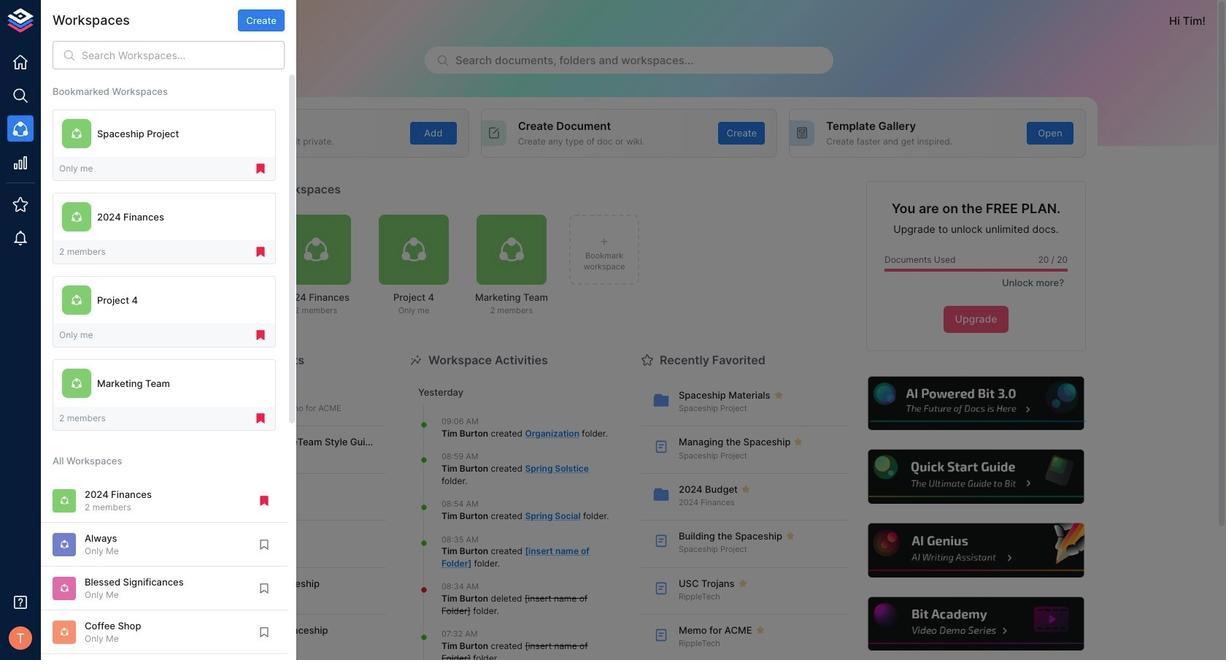 Task type: describe. For each thing, give the bounding box(es) containing it.
Search Workspaces... text field
[[82, 41, 285, 69]]

3 help image from the top
[[867, 522, 1087, 580]]

2 remove bookmark image from the top
[[254, 412, 267, 425]]

0 vertical spatial remove bookmark image
[[254, 246, 267, 259]]

2 vertical spatial remove bookmark image
[[258, 494, 271, 507]]

4 help image from the top
[[867, 595, 1087, 653]]

1 help image from the top
[[867, 374, 1087, 432]]



Task type: vqa. For each thing, say whether or not it's contained in the screenshot.
A chart. "image"
no



Task type: locate. For each thing, give the bounding box(es) containing it.
1 vertical spatial remove bookmark image
[[254, 329, 267, 342]]

1 vertical spatial remove bookmark image
[[254, 412, 267, 425]]

1 bookmark image from the top
[[258, 538, 271, 551]]

1 vertical spatial bookmark image
[[258, 626, 271, 639]]

2 bookmark image from the top
[[258, 626, 271, 639]]

remove bookmark image
[[254, 246, 267, 259], [254, 329, 267, 342], [258, 494, 271, 507]]

0 vertical spatial remove bookmark image
[[254, 162, 267, 175]]

2 help image from the top
[[867, 448, 1087, 506]]

bookmark image down bookmark icon
[[258, 626, 271, 639]]

help image
[[867, 374, 1087, 432], [867, 448, 1087, 506], [867, 522, 1087, 580], [867, 595, 1087, 653]]

bookmark image
[[258, 582, 271, 595]]

0 vertical spatial bookmark image
[[258, 538, 271, 551]]

bookmark image up bookmark icon
[[258, 538, 271, 551]]

1 remove bookmark image from the top
[[254, 162, 267, 175]]

bookmark image
[[258, 538, 271, 551], [258, 626, 271, 639]]

remove bookmark image
[[254, 162, 267, 175], [254, 412, 267, 425]]



